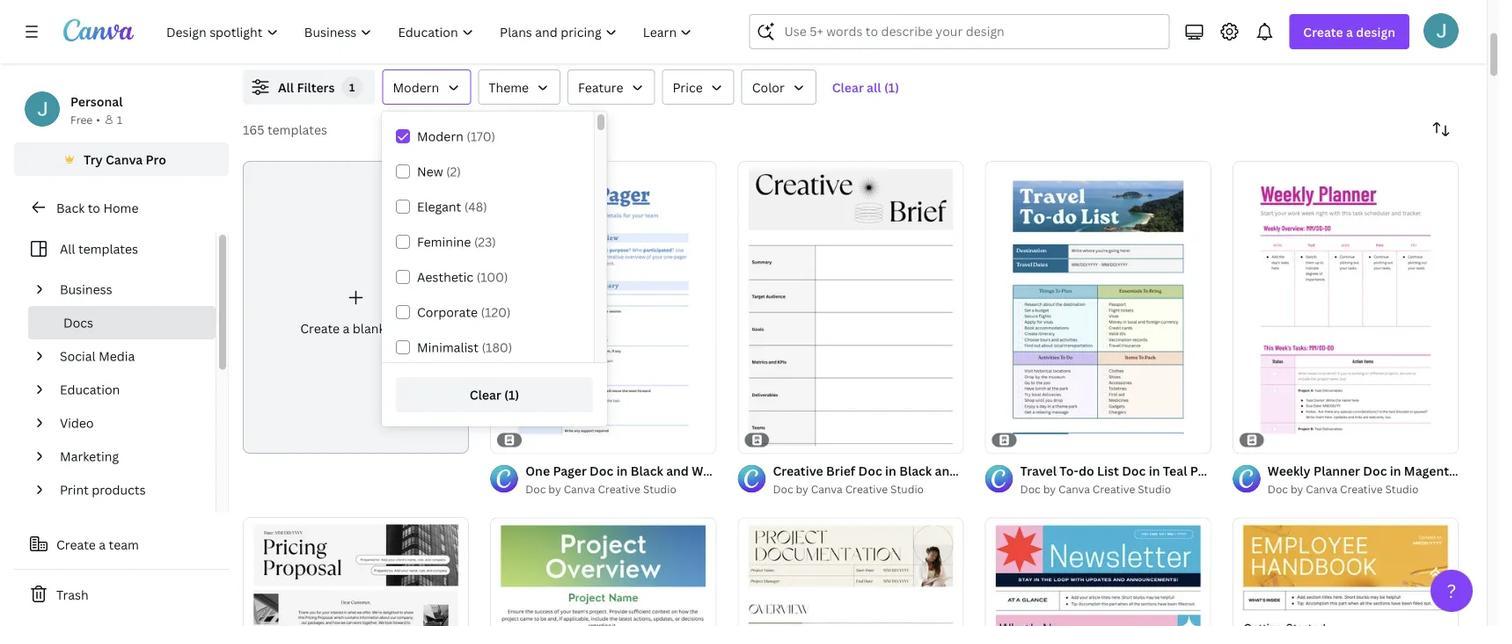 Task type: locate. For each thing, give the bounding box(es) containing it.
0 horizontal spatial clear
[[470, 387, 501, 403]]

0 vertical spatial modern
[[393, 79, 439, 95]]

clear (1)
[[470, 387, 519, 403]]

1 vertical spatial create
[[300, 320, 340, 337]]

doc by canva creative studio down style
[[1020, 482, 1171, 497]]

education
[[60, 381, 120, 398]]

?
[[1447, 579, 1457, 604]]

1 vertical spatial all
[[60, 241, 75, 257]]

john smith image
[[1424, 13, 1459, 48]]

1 horizontal spatial (1)
[[884, 79, 899, 95]]

3 studio from the left
[[1138, 482, 1171, 497]]

team
[[109, 536, 139, 553]]

create inside button
[[56, 536, 96, 553]]

0 horizontal spatial all
[[60, 241, 75, 257]]

clear all (1) button
[[823, 70, 908, 105]]

color
[[752, 79, 785, 95]]

4 studio from the left
[[1386, 482, 1419, 497]]

2 vertical spatial create
[[56, 536, 96, 553]]

travel to-do list doc in teal pastel green pastel purple vibrant professional style image
[[985, 161, 1212, 454]]

Sort by button
[[1424, 112, 1459, 147]]

create a blank doc
[[300, 320, 412, 337]]

3 doc by canva creative studio from the left
[[1268, 482, 1419, 497]]

(1) inside clear all (1) button
[[884, 79, 899, 95]]

(2)
[[446, 163, 461, 180]]

free
[[70, 112, 93, 127]]

one pager doc in black and white blue light blue classic professional style image
[[490, 161, 717, 454]]

(180)
[[482, 339, 512, 356]]

doc by canva creative studio link up employee handbook professional doc in dark brown black and white photocentric style
[[1268, 481, 1459, 499]]

(1) right all
[[884, 79, 899, 95]]

4 doc by canva creative studio link from the left
[[1268, 481, 1459, 499]]

personal
[[70, 93, 123, 110]]

editorial
[[1030, 463, 1081, 480]]

1 horizontal spatial all
[[278, 79, 294, 95]]

2 by from the left
[[549, 482, 561, 497]]

create left blank
[[300, 320, 340, 337]]

1
[[349, 80, 355, 94], [117, 112, 123, 127]]

1 right •
[[117, 112, 123, 127]]

0 vertical spatial all
[[278, 79, 294, 95]]

by
[[796, 482, 809, 497], [549, 482, 561, 497], [1043, 482, 1056, 497], [1291, 482, 1304, 497]]

1 horizontal spatial clear
[[832, 79, 864, 95]]

try canva pro
[[84, 151, 166, 168]]

creative down style
[[1093, 482, 1135, 497]]

2 horizontal spatial create
[[1304, 23, 1343, 40]]

a left blank
[[343, 320, 350, 337]]

all for all templates
[[60, 241, 75, 257]]

(170)
[[467, 128, 495, 145]]

1 studio from the left
[[891, 482, 924, 497]]

1 vertical spatial a
[[343, 320, 350, 337]]

pricing proposal professional doc in white black grey sleek monochrome style image
[[243, 517, 469, 627]]

(120)
[[481, 304, 511, 321]]

color button
[[742, 70, 816, 105]]

print products link
[[53, 473, 205, 507]]

1 horizontal spatial create
[[300, 320, 340, 337]]

0 vertical spatial templates
[[267, 121, 327, 138]]

creative up employee handbook professional doc in dark brown black and white photocentric style
[[1340, 482, 1383, 497]]

all down back on the top left of the page
[[60, 241, 75, 257]]

3 by from the left
[[1043, 482, 1056, 497]]

1 vertical spatial (1)
[[504, 387, 519, 403]]

newsletter professional doc in sky blue pink red bright modern style image
[[985, 518, 1212, 627]]

0 vertical spatial 1
[[349, 80, 355, 94]]

by for 'newsletter professional doc in sky blue pink red bright modern style' image
[[1043, 482, 1056, 497]]

canva up employee handbook professional doc in dark brown black and white photocentric style
[[1306, 482, 1338, 497]]

creative brief doc in black and white grey editorial style image
[[738, 161, 964, 454]]

1 horizontal spatial doc by canva creative studio
[[1020, 482, 1171, 497]]

a left team
[[99, 536, 106, 553]]

1 horizontal spatial a
[[343, 320, 350, 337]]

all templates link
[[25, 232, 205, 266]]

marketing link
[[53, 440, 205, 473]]

canva up the project overview doc in light green blue vibrant professional style image
[[564, 482, 595, 497]]

studio
[[891, 482, 924, 497], [643, 482, 677, 497], [1138, 482, 1171, 497], [1386, 482, 1419, 497]]

canva right try
[[106, 151, 143, 168]]

create left design
[[1304, 23, 1343, 40]]

a inside button
[[99, 536, 106, 553]]

business link
[[53, 273, 205, 306]]

clear inside button
[[470, 387, 501, 403]]

doc by canva creative studio for 'newsletter professional doc in sky blue pink red bright modern style' image
[[1020, 482, 1171, 497]]

canva inside creative brief doc in black and white grey editorial style doc by canva creative studio
[[811, 482, 843, 497]]

project documentation professional doc in ivory dark brown warm classic style image
[[738, 518, 964, 627]]

1 horizontal spatial 1
[[349, 80, 355, 94]]

creative for one pager doc in black and white blue light blue classic professional style image
[[598, 482, 641, 497]]

canva
[[106, 151, 143, 168], [811, 482, 843, 497], [564, 482, 595, 497], [1059, 482, 1090, 497], [1306, 482, 1338, 497]]

canva for travel to-do list doc in teal pastel green pastel purple vibrant professional style image
[[1059, 482, 1090, 497]]

0 horizontal spatial doc by canva creative studio
[[526, 482, 677, 497]]

clear down (180) on the left
[[470, 387, 501, 403]]

black
[[899, 463, 932, 480]]

1 horizontal spatial templates
[[267, 121, 327, 138]]

media
[[99, 348, 135, 365]]

create for create a design
[[1304, 23, 1343, 40]]

clear inside button
[[832, 79, 864, 95]]

create inside dropdown button
[[1304, 23, 1343, 40]]

1 vertical spatial clear
[[470, 387, 501, 403]]

doc by canva creative studio up employee handbook professional doc in dark brown black and white photocentric style
[[1268, 482, 1419, 497]]

3 doc by canva creative studio link from the left
[[1020, 481, 1212, 499]]

modern for modern
[[393, 79, 439, 95]]

a left design
[[1346, 23, 1353, 40]]

a inside dropdown button
[[1346, 23, 1353, 40]]

doc by canva creative studio link up the project overview doc in light green blue vibrant professional style image
[[526, 481, 717, 499]]

2 studio from the left
[[643, 482, 677, 497]]

create left team
[[56, 536, 96, 553]]

Search search field
[[784, 15, 1158, 48]]

0 horizontal spatial a
[[99, 536, 106, 553]]

education link
[[53, 373, 205, 407]]

doc by canva creative studio link down style
[[1020, 481, 1212, 499]]

corporate (120)
[[417, 304, 511, 321]]

creative up the project overview doc in light green blue vibrant professional style image
[[598, 482, 641, 497]]

doc by canva creative studio link for project documentation professional doc in ivory dark brown warm classic style image
[[773, 481, 964, 499]]

(1)
[[884, 79, 899, 95], [504, 387, 519, 403]]

weekly planner doc in magenta light pink vibrant professional style image
[[1233, 161, 1459, 454]]

a
[[1346, 23, 1353, 40], [343, 320, 350, 337], [99, 536, 106, 553]]

studio for the project overview doc in light green blue vibrant professional style image
[[643, 482, 677, 497]]

clear left all
[[832, 79, 864, 95]]

(1) inside clear (1) button
[[504, 387, 519, 403]]

blank
[[353, 320, 385, 337]]

1 inside 1 filter options selected 'element'
[[349, 80, 355, 94]]

0 vertical spatial (1)
[[884, 79, 899, 95]]

create a design button
[[1290, 14, 1410, 49]]

modern up new (2) on the top of page
[[417, 128, 464, 145]]

2 horizontal spatial a
[[1346, 23, 1353, 40]]

corporate
[[417, 304, 478, 321]]

feminine
[[417, 234, 471, 250]]

doc by canva creative studio link
[[773, 481, 964, 499], [526, 481, 717, 499], [1020, 481, 1212, 499], [1268, 481, 1459, 499]]

clear for clear all (1)
[[832, 79, 864, 95]]

new (2)
[[417, 163, 461, 180]]

modern down the top level navigation element
[[393, 79, 439, 95]]

1 doc by canva creative studio from the left
[[526, 482, 677, 497]]

templates down the back to home
[[78, 241, 138, 257]]

None search field
[[749, 14, 1170, 49]]

0 vertical spatial a
[[1346, 23, 1353, 40]]

1 right filters
[[349, 80, 355, 94]]

grey
[[999, 463, 1027, 480]]

create
[[1304, 23, 1343, 40], [300, 320, 340, 337], [56, 536, 96, 553]]

templates
[[267, 121, 327, 138], [78, 241, 138, 257]]

2 doc by canva creative studio link from the left
[[526, 481, 717, 499]]

all left filters
[[278, 79, 294, 95]]

1 vertical spatial templates
[[78, 241, 138, 257]]

2 horizontal spatial doc by canva creative studio
[[1268, 482, 1419, 497]]

canva down brief
[[811, 482, 843, 497]]

0 vertical spatial create
[[1304, 23, 1343, 40]]

social media
[[60, 348, 135, 365]]

studio for employee handbook professional doc in dark brown black and white photocentric style
[[1386, 482, 1419, 497]]

1 vertical spatial 1
[[117, 112, 123, 127]]

0 vertical spatial clear
[[832, 79, 864, 95]]

doc by canva creative studio up the project overview doc in light green blue vibrant professional style image
[[526, 482, 677, 497]]

business
[[60, 281, 112, 298]]

minimalist
[[417, 339, 479, 356]]

canva for weekly planner doc in magenta light pink vibrant professional style image
[[1306, 482, 1338, 497]]

2 doc by canva creative studio from the left
[[1020, 482, 1171, 497]]

all
[[867, 79, 881, 95]]

0 horizontal spatial create
[[56, 536, 96, 553]]

1 by from the left
[[796, 482, 809, 497]]

creative
[[773, 463, 823, 480], [845, 482, 888, 497], [598, 482, 641, 497], [1093, 482, 1135, 497], [1340, 482, 1383, 497]]

modern
[[393, 79, 439, 95], [417, 128, 464, 145]]

elegant (48)
[[417, 198, 487, 215]]

feature button
[[568, 70, 655, 105]]

free •
[[70, 112, 100, 127]]

2 vertical spatial a
[[99, 536, 106, 553]]

0 horizontal spatial templates
[[78, 241, 138, 257]]

(1) up doc
[[504, 387, 519, 403]]

filters
[[297, 79, 335, 95]]

doc
[[517, 434, 538, 446]]

modern inside button
[[393, 79, 439, 95]]

clear
[[832, 79, 864, 95], [470, 387, 501, 403]]

0 horizontal spatial (1)
[[504, 387, 519, 403]]

doc by canva creative studio
[[526, 482, 677, 497], [1020, 482, 1171, 497], [1268, 482, 1419, 497]]

doc by canva creative studio link down in
[[773, 481, 964, 499]]

price
[[673, 79, 703, 95]]

templates down all filters in the left top of the page
[[267, 121, 327, 138]]

4 by from the left
[[1291, 482, 1304, 497]]

1 doc by canva creative studio link from the left
[[773, 481, 964, 499]]

165 templates
[[243, 121, 327, 138]]

to
[[88, 199, 100, 216]]

1 vertical spatial modern
[[417, 128, 464, 145]]

employee handbook professional doc in dark brown black and white photocentric style image
[[1233, 518, 1459, 627]]

creative down in
[[845, 482, 888, 497]]

all
[[278, 79, 294, 95], [60, 241, 75, 257]]

back to home link
[[14, 190, 229, 225]]

canva down editorial
[[1059, 482, 1090, 497]]



Task type: vqa. For each thing, say whether or not it's contained in the screenshot.


Task type: describe. For each thing, give the bounding box(es) containing it.
theme button
[[478, 70, 561, 105]]

clear (1) button
[[396, 377, 593, 413]]

? button
[[1431, 570, 1473, 612]]

doc by canva creative studio link for employee handbook professional doc in dark brown black and white photocentric style
[[1268, 481, 1459, 499]]

0 horizontal spatial 1
[[117, 112, 123, 127]]

a for team
[[99, 536, 106, 553]]

create a team button
[[14, 527, 229, 562]]

a for blank
[[343, 320, 350, 337]]

brief
[[826, 463, 856, 480]]

marketing
[[60, 448, 119, 465]]

clear all (1)
[[832, 79, 899, 95]]

by inside creative brief doc in black and white grey editorial style doc by canva creative studio
[[796, 482, 809, 497]]

by for employee handbook professional doc in dark brown black and white photocentric style
[[1291, 482, 1304, 497]]

back to home
[[56, 199, 139, 216]]

doc by canva creative studio link for 'newsletter professional doc in sky blue pink red bright modern style' image
[[1020, 481, 1212, 499]]

(23)
[[474, 234, 496, 250]]

in
[[885, 463, 897, 480]]

home
[[103, 199, 139, 216]]

pro
[[146, 151, 166, 168]]

doc by canva creative studio for employee handbook professional doc in dark brown black and white photocentric style
[[1268, 482, 1419, 497]]

print
[[60, 482, 89, 499]]

studio for 'newsletter professional doc in sky blue pink red bright modern style' image
[[1138, 482, 1171, 497]]

video
[[60, 415, 94, 432]]

try canva pro button
[[14, 143, 229, 176]]

canva for one pager doc in black and white blue light blue classic professional style image
[[564, 482, 595, 497]]

top level navigation element
[[155, 14, 707, 49]]

templates for 165 templates
[[267, 121, 327, 138]]

feminine (23)
[[417, 234, 496, 250]]

modern for modern (170)
[[417, 128, 464, 145]]

aesthetic
[[417, 269, 474, 286]]

creative left brief
[[773, 463, 823, 480]]

studio inside creative brief doc in black and white grey editorial style doc by canva creative studio
[[891, 482, 924, 497]]

video link
[[53, 407, 205, 440]]

165
[[243, 121, 264, 138]]

modern (170)
[[417, 128, 495, 145]]

•
[[96, 112, 100, 127]]

print products
[[60, 482, 146, 499]]

creative brief doc in black and white grey editorial style doc by canva creative studio
[[773, 463, 1115, 497]]

create for create a team
[[56, 536, 96, 553]]

canva inside button
[[106, 151, 143, 168]]

trash link
[[14, 577, 229, 612]]

trash
[[56, 587, 89, 603]]

feature
[[578, 79, 623, 95]]

and
[[935, 463, 958, 480]]

theme
[[489, 79, 529, 95]]

by for the project overview doc in light green blue vibrant professional style image
[[549, 482, 561, 497]]

all for all filters
[[278, 79, 294, 95]]

elegant
[[417, 198, 461, 215]]

(48)
[[464, 198, 487, 215]]

social media link
[[53, 340, 205, 373]]

docs
[[63, 315, 93, 331]]

1 filter options selected element
[[342, 77, 363, 98]]

create a blank doc element
[[243, 161, 469, 454]]

creative for weekly planner doc in magenta light pink vibrant professional style image
[[1340, 482, 1383, 497]]

create a team
[[56, 536, 139, 553]]

try
[[84, 151, 103, 168]]

clear for clear (1)
[[470, 387, 501, 403]]

design
[[1356, 23, 1396, 40]]

aesthetic (100)
[[417, 269, 508, 286]]

new
[[417, 163, 443, 180]]

minimalist (180)
[[417, 339, 512, 356]]

back
[[56, 199, 85, 216]]

price button
[[662, 70, 735, 105]]

a for design
[[1346, 23, 1353, 40]]

white
[[961, 463, 996, 480]]

templates for all templates
[[78, 241, 138, 257]]

(100)
[[477, 269, 508, 286]]

doc by canva creative studio link for the project overview doc in light green blue vibrant professional style image
[[526, 481, 717, 499]]

creative brief doc in black and white grey editorial style link
[[773, 462, 1115, 481]]

doc by canva creative studio for the project overview doc in light green blue vibrant professional style image
[[526, 482, 677, 497]]

create a design
[[1304, 23, 1396, 40]]

all templates
[[60, 241, 138, 257]]

social
[[60, 348, 96, 365]]

all filters
[[278, 79, 335, 95]]

creative for travel to-do list doc in teal pastel green pastel purple vibrant professional style image
[[1093, 482, 1135, 497]]

modern button
[[382, 70, 471, 105]]

project overview doc in light green blue vibrant professional style image
[[490, 518, 717, 627]]

create for create a blank doc
[[300, 320, 340, 337]]

style
[[1084, 463, 1115, 480]]

products
[[92, 482, 146, 499]]

create a blank doc link
[[243, 161, 469, 454]]



